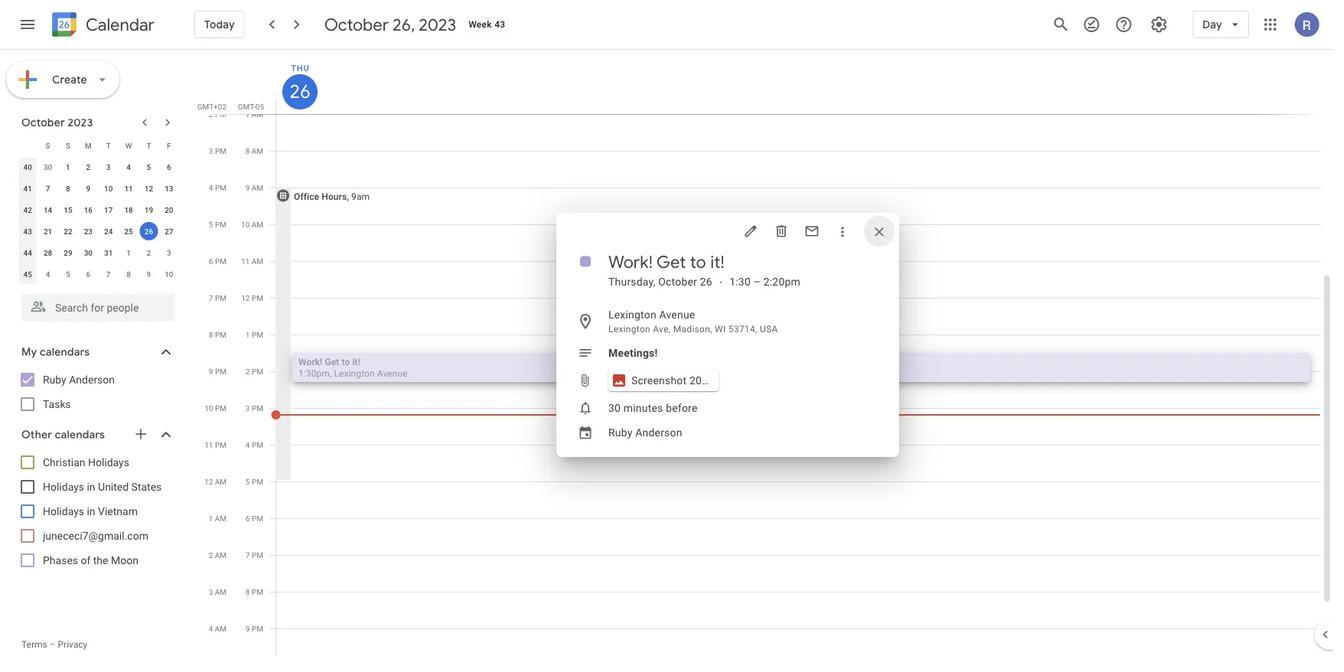Task type: vqa. For each thing, say whether or not it's contained in the screenshot.


Task type: describe. For each thing, give the bounding box(es) containing it.
11 for 11
[[124, 184, 133, 193]]

9 inside 'element'
[[147, 269, 151, 279]]

main drawer image
[[18, 15, 37, 34]]

11 for 11 pm
[[205, 440, 213, 449]]

53714,
[[729, 324, 758, 335]]

calendars for other calendars
[[55, 428, 105, 442]]

october inside work! get to it! thursday, october 26 ⋅ 1:30 – 2:20pm
[[658, 275, 697, 288]]

4 right 13 'element'
[[209, 183, 213, 192]]

7 left 12 pm
[[209, 293, 213, 302]]

0 vertical spatial holidays
[[88, 456, 129, 468]]

pm left 11 am
[[215, 256, 227, 266]]

november 10 element
[[160, 265, 178, 283]]

1 s from the left
[[46, 141, 50, 150]]

thursday,
[[609, 275, 656, 288]]

ruby inside my calendars list
[[43, 373, 66, 386]]

8 inside november 8 'element'
[[126, 269, 131, 279]]

Search for people text field
[[31, 294, 165, 321]]

pm up 11 pm
[[215, 403, 227, 413]]

6 inside november 6 element
[[86, 269, 90, 279]]

45
[[23, 269, 32, 279]]

15
[[64, 205, 72, 214]]

2:20pm
[[764, 275, 801, 288]]

office
[[294, 191, 319, 202]]

30 element
[[79, 243, 97, 262]]

november 4 element
[[39, 265, 57, 283]]

7 right 41
[[46, 184, 50, 193]]

week
[[469, 19, 492, 30]]

row group inside october 2023 'grid'
[[18, 156, 179, 285]]

gmt-
[[238, 102, 255, 111]]

3 right f
[[209, 146, 213, 155]]

avenue inside lexington avenue lexington ave, madison, wi 53714, usa
[[659, 308, 695, 321]]

holidays for vietnam
[[43, 505, 84, 517]]

am for 2 am
[[215, 550, 227, 560]]

add other calendars image
[[133, 426, 149, 442]]

email event details image
[[805, 224, 820, 239]]

26 inside 26 column header
[[289, 80, 310, 104]]

26 grid
[[196, 50, 1333, 656]]

9 am
[[245, 183, 263, 192]]

1 vertical spatial 4 pm
[[246, 440, 263, 449]]

work! for work! get to it! thursday, october 26 ⋅ 1:30 – 2:20pm
[[609, 251, 653, 273]]

usa
[[760, 324, 778, 335]]

holidays in vietnam
[[43, 505, 138, 517]]

november 9 element
[[140, 265, 158, 283]]

14 element
[[39, 201, 57, 219]]

2 down m
[[86, 162, 90, 171]]

october 26, 2023
[[324, 14, 456, 35]]

vietnam
[[98, 505, 138, 517]]

pm down 10 pm
[[215, 440, 227, 449]]

20
[[165, 205, 173, 214]]

am for 3 am
[[215, 587, 227, 596]]

12 element
[[140, 179, 158, 197]]

phases
[[43, 554, 78, 566]]

pm right 10 pm
[[252, 403, 263, 413]]

21 element
[[39, 222, 57, 240]]

12 for 12 pm
[[241, 293, 250, 302]]

privacy link
[[58, 639, 87, 650]]

30 for '30' element
[[84, 248, 93, 257]]

november 8 element
[[119, 265, 138, 283]]

gmt-05
[[238, 102, 264, 111]]

31
[[104, 248, 113, 257]]

5 up '12' element
[[147, 162, 151, 171]]

thu 26
[[289, 63, 310, 104]]

terms
[[21, 639, 47, 650]]

pm right 1 am
[[252, 514, 263, 523]]

minutes
[[624, 401, 663, 414]]

november 7 element
[[99, 265, 118, 283]]

pm right 12 am
[[252, 477, 263, 486]]

8 up the 9 am on the left top
[[245, 146, 250, 155]]

united
[[98, 480, 129, 493]]

15 element
[[59, 201, 77, 219]]

2 left november 3 element
[[147, 248, 151, 257]]

row containing 41
[[18, 178, 179, 199]]

am for 8 am
[[252, 146, 263, 155]]

7 right the 2 am
[[246, 550, 250, 560]]

holidays in united states
[[43, 480, 162, 493]]

4 right 11 pm
[[246, 440, 250, 449]]

w
[[125, 141, 132, 150]]

terms link
[[21, 639, 47, 650]]

get for work! get to it! 1:30pm , lexington avenue
[[325, 356, 339, 367]]

13 element
[[160, 179, 178, 197]]

october 2023 grid
[[15, 135, 179, 285]]

40
[[23, 162, 32, 171]]

f
[[167, 141, 171, 150]]

settings menu image
[[1150, 15, 1168, 34]]

week 43
[[469, 19, 506, 30]]

26 inside work! get to it! thursday, october 26 ⋅ 1:30 – 2:20pm
[[700, 275, 713, 288]]

2 s from the left
[[66, 141, 70, 150]]

5 left 10 am
[[209, 220, 213, 229]]

19
[[144, 205, 153, 214]]

pm left 8 am
[[215, 146, 227, 155]]

30 minutes before
[[609, 401, 698, 414]]

1 vertical spatial 5 pm
[[246, 477, 263, 486]]

26 cell
[[139, 220, 159, 242]]

0 vertical spatial 4 pm
[[209, 183, 227, 192]]

create
[[52, 73, 87, 86]]

29
[[64, 248, 72, 257]]

am for 12 am
[[215, 477, 227, 486]]

my calendars list
[[3, 367, 190, 416]]

tasks
[[43, 398, 71, 410]]

19 element
[[140, 201, 158, 219]]

m
[[85, 141, 92, 150]]

today
[[204, 18, 235, 31]]

my
[[21, 345, 37, 359]]

1 horizontal spatial anderson
[[635, 426, 683, 439]]

1 horizontal spatial 7 pm
[[246, 550, 263, 560]]

10 element
[[99, 179, 118, 197]]

6 left 11 am
[[209, 256, 213, 266]]

9 right the '4 am'
[[246, 624, 250, 633]]

it! for work! get to it! 1:30pm , lexington avenue
[[352, 356, 361, 367]]

4 down "3 am" at the left
[[209, 624, 213, 633]]

terms – privacy
[[21, 639, 87, 650]]

31 element
[[99, 243, 118, 262]]

work! get to it! thursday, october 26 ⋅ 1:30 – 2:20pm
[[609, 251, 801, 288]]

pm left the 9 am on the left top
[[215, 183, 227, 192]]

pm up 1 pm
[[252, 293, 263, 302]]

3 up 10 element
[[106, 162, 111, 171]]

moon
[[111, 554, 138, 566]]

my calendars
[[21, 345, 90, 359]]

10 for 10 pm
[[205, 403, 213, 413]]

other calendars button
[[3, 423, 190, 447]]

am for 4 am
[[215, 624, 227, 633]]

10 pm
[[205, 403, 227, 413]]

other calendars
[[21, 428, 105, 442]]

other calendars list
[[3, 450, 190, 573]]

4 am
[[209, 624, 227, 633]]

pm left 12 pm
[[215, 293, 227, 302]]

privacy
[[58, 639, 87, 650]]

1 horizontal spatial 3 pm
[[246, 403, 263, 413]]

26,
[[393, 14, 415, 35]]

24 element
[[99, 222, 118, 240]]

18 element
[[119, 201, 138, 219]]

0 vertical spatial lexington
[[609, 308, 657, 321]]

24
[[104, 227, 113, 236]]

8 left 1 pm
[[209, 330, 213, 339]]

3 down the 2 am
[[209, 587, 213, 596]]

14
[[44, 205, 52, 214]]

2 t from the left
[[147, 141, 151, 150]]

0 vertical spatial 2023
[[419, 14, 456, 35]]

0 vertical spatial 3 pm
[[209, 146, 227, 155]]

row containing 40
[[18, 156, 179, 178]]

other
[[21, 428, 52, 442]]

pm right 11 pm
[[252, 440, 263, 449]]

holidays for united
[[43, 480, 84, 493]]

5 right 12 am
[[246, 477, 250, 486]]

3 right 10 pm
[[246, 403, 250, 413]]

row containing 43
[[18, 220, 179, 242]]

lexington inside work! get to it! 1:30pm , lexington avenue
[[334, 368, 375, 379]]

october 2023
[[21, 116, 93, 129]]

calendar heading
[[83, 14, 155, 36]]

1 vertical spatial ruby
[[609, 426, 633, 439]]

madison,
[[673, 324, 713, 335]]

1:30pm
[[299, 368, 330, 379]]

1 am
[[209, 514, 227, 523]]

1 vertical spatial 6 pm
[[246, 514, 263, 523]]

16 element
[[79, 201, 97, 219]]

44
[[23, 248, 32, 257]]

7 left 05
[[245, 109, 250, 119]]

1 vertical spatial ruby anderson
[[609, 426, 683, 439]]

work! for work! get to it! 1:30pm , lexington avenue
[[299, 356, 323, 367]]

delete event image
[[774, 224, 789, 239]]

1 for november 1 element
[[126, 248, 131, 257]]

10 for november 10 element
[[165, 269, 173, 279]]

my calendars button
[[3, 340, 190, 364]]

21
[[44, 227, 52, 236]]

pm right "3 am" at the left
[[252, 587, 263, 596]]

hours
[[322, 191, 347, 202]]

office hours , 9am
[[294, 191, 370, 202]]

calendar element
[[49, 9, 155, 43]]

pm left 1 pm
[[215, 330, 227, 339]]

1 vertical spatial 8 pm
[[246, 587, 263, 596]]

10 am
[[241, 220, 263, 229]]

thu
[[291, 63, 310, 73]]

november 6 element
[[79, 265, 97, 283]]

22
[[64, 227, 72, 236]]

9 left 10 element
[[86, 184, 90, 193]]

26 column header
[[276, 50, 1321, 114]]

am for 7 am
[[252, 109, 263, 119]]

pm up 10 pm
[[215, 367, 227, 376]]

states
[[131, 480, 162, 493]]



Task type: locate. For each thing, give the bounding box(es) containing it.
25
[[124, 227, 133, 236]]

november 1 element
[[119, 243, 138, 262]]

avenue
[[659, 308, 695, 321], [377, 368, 408, 379]]

1 horizontal spatial 2 pm
[[246, 367, 263, 376]]

4 pm left the 9 am on the left top
[[209, 183, 227, 192]]

10 up 11 am
[[241, 220, 250, 229]]

1 vertical spatial in
[[87, 505, 95, 517]]

1 horizontal spatial 43
[[495, 19, 506, 30]]

0 horizontal spatial 3 pm
[[209, 146, 227, 155]]

before
[[666, 401, 698, 414]]

12 inside row
[[144, 184, 153, 193]]

0 vertical spatial to
[[690, 251, 706, 273]]

1:30
[[730, 275, 751, 288]]

thursday, october 26, today element
[[282, 74, 318, 109]]

26
[[289, 80, 310, 104], [144, 227, 153, 236], [700, 275, 713, 288]]

8 pm left 1 pm
[[209, 330, 227, 339]]

create button
[[6, 61, 119, 98]]

– right the 1:30
[[754, 275, 761, 288]]

2 vertical spatial 30
[[609, 401, 621, 414]]

27
[[165, 227, 173, 236]]

1 vertical spatial 11
[[241, 256, 250, 266]]

work! up thursday,
[[609, 251, 653, 273]]

am for 9 am
[[252, 183, 263, 192]]

2 horizontal spatial 11
[[241, 256, 250, 266]]

0 vertical spatial work!
[[609, 251, 653, 273]]

calendars up christian holidays
[[55, 428, 105, 442]]

1 vertical spatial anderson
[[635, 426, 683, 439]]

30 inside "element"
[[44, 162, 52, 171]]

avenue inside work! get to it! 1:30pm , lexington avenue
[[377, 368, 408, 379]]

6 pm right 1 am
[[246, 514, 263, 523]]

1 horizontal spatial 9 pm
[[246, 624, 263, 633]]

pm left gmt-
[[215, 109, 227, 119]]

1 horizontal spatial avenue
[[659, 308, 695, 321]]

ruby anderson
[[43, 373, 115, 386], [609, 426, 683, 439]]

junececi7@gmail.com
[[43, 529, 148, 542]]

the
[[93, 554, 108, 566]]

4 left november 5 'element'
[[46, 269, 50, 279]]

september 30 element
[[39, 158, 57, 176]]

8
[[245, 146, 250, 155], [66, 184, 70, 193], [126, 269, 131, 279], [209, 330, 213, 339], [246, 587, 250, 596]]

1 horizontal spatial 5 pm
[[246, 477, 263, 486]]

to inside work! get to it! 1:30pm , lexington avenue
[[342, 356, 350, 367]]

4 row from the top
[[18, 199, 179, 220]]

2 horizontal spatial october
[[658, 275, 697, 288]]

row group containing 40
[[18, 156, 179, 285]]

23 element
[[79, 222, 97, 240]]

get inside work! get to it! thursday, october 26 ⋅ 1:30 – 2:20pm
[[657, 251, 686, 273]]

6 pm
[[209, 256, 227, 266], [246, 514, 263, 523]]

2 horizontal spatial 30
[[609, 401, 621, 414]]

row containing 45
[[18, 263, 179, 285]]

october up 'september 30' "element"
[[21, 116, 65, 129]]

9
[[245, 183, 250, 192], [86, 184, 90, 193], [147, 269, 151, 279], [209, 367, 213, 376], [246, 624, 250, 633]]

0 horizontal spatial ,
[[330, 368, 332, 379]]

am down the 2 am
[[215, 587, 227, 596]]

am up "3 am" at the left
[[215, 550, 227, 560]]

november 5 element
[[59, 265, 77, 283]]

1 row from the top
[[18, 135, 179, 156]]

0 vertical spatial 2 pm
[[209, 109, 227, 119]]

work! inside work! get to it! 1:30pm , lexington avenue
[[299, 356, 323, 367]]

10 for 10 am
[[241, 220, 250, 229]]

3
[[209, 146, 213, 155], [106, 162, 111, 171], [167, 248, 171, 257], [246, 403, 250, 413], [209, 587, 213, 596]]

9 up 10 am
[[245, 183, 250, 192]]

0 vertical spatial 5 pm
[[209, 220, 227, 229]]

12
[[144, 184, 153, 193], [241, 293, 250, 302], [204, 477, 213, 486]]

20 element
[[160, 201, 178, 219]]

get inside work! get to it! 1:30pm , lexington avenue
[[325, 356, 339, 367]]

12 down 11 pm
[[204, 477, 213, 486]]

30 left minutes
[[609, 401, 621, 414]]

ruby anderson down my calendars dropdown button
[[43, 373, 115, 386]]

4 inside the november 4 element
[[46, 269, 50, 279]]

,
[[347, 191, 349, 202], [330, 368, 332, 379]]

am down 8 am
[[252, 183, 263, 192]]

to for work! get to it! thursday, october 26 ⋅ 1:30 – 2:20pm
[[690, 251, 706, 273]]

6 up 13 'element'
[[167, 162, 171, 171]]

0 vertical spatial ruby anderson
[[43, 373, 115, 386]]

meetings!
[[609, 346, 658, 359]]

0 horizontal spatial s
[[46, 141, 50, 150]]

0 horizontal spatial work!
[[299, 356, 323, 367]]

2 vertical spatial 11
[[205, 440, 213, 449]]

0 vertical spatial 26
[[289, 80, 310, 104]]

12 right 11 element
[[144, 184, 153, 193]]

am down the 9 am on the left top
[[252, 220, 263, 229]]

7 am
[[245, 109, 263, 119]]

0 vertical spatial 7 pm
[[209, 293, 227, 302]]

1 vertical spatial calendars
[[55, 428, 105, 442]]

9 left november 10 element
[[147, 269, 151, 279]]

12 pm
[[241, 293, 263, 302]]

am down "3 am" at the left
[[215, 624, 227, 633]]

october for october 26, 2023
[[324, 14, 389, 35]]

0 horizontal spatial ruby anderson
[[43, 373, 115, 386]]

lexington up meetings!
[[609, 324, 651, 335]]

lexington right 1:30pm
[[334, 368, 375, 379]]

2 horizontal spatial 12
[[241, 293, 250, 302]]

2 pm
[[209, 109, 227, 119], [246, 367, 263, 376]]

1 horizontal spatial ruby anderson
[[609, 426, 683, 439]]

5 pm
[[209, 220, 227, 229], [246, 477, 263, 486]]

1 vertical spatial ,
[[330, 368, 332, 379]]

row group
[[18, 156, 179, 285]]

gmt+02
[[197, 102, 227, 111]]

in for united
[[87, 480, 95, 493]]

1
[[66, 162, 70, 171], [126, 248, 131, 257], [246, 330, 250, 339], [209, 514, 213, 523]]

0 vertical spatial it!
[[710, 251, 725, 273]]

november 2 element
[[140, 243, 158, 262]]

2 vertical spatial 12
[[204, 477, 213, 486]]

11 inside row
[[124, 184, 133, 193]]

2 pm down 1 pm
[[246, 367, 263, 376]]

0 vertical spatial in
[[87, 480, 95, 493]]

25 element
[[119, 222, 138, 240]]

5 pm right 12 am
[[246, 477, 263, 486]]

3 right november 2 element on the top of page
[[167, 248, 171, 257]]

6 row from the top
[[18, 242, 179, 263]]

0 vertical spatial get
[[657, 251, 686, 273]]

1 for 1 am
[[209, 514, 213, 523]]

1 vertical spatial lexington
[[609, 324, 651, 335]]

today button
[[194, 6, 245, 43]]

to for work! get to it! 1:30pm , lexington avenue
[[342, 356, 350, 367]]

6 right 1 am
[[246, 514, 250, 523]]

12 for 12 am
[[204, 477, 213, 486]]

1 vertical spatial 43
[[23, 227, 32, 236]]

1 down 12 am
[[209, 514, 213, 523]]

0 horizontal spatial 11
[[124, 184, 133, 193]]

2 horizontal spatial 26
[[700, 275, 713, 288]]

1 horizontal spatial to
[[690, 251, 706, 273]]

2 pm left gmt-
[[209, 109, 227, 119]]

1 t from the left
[[106, 141, 111, 150]]

–
[[754, 275, 761, 288], [50, 639, 56, 650]]

11 pm
[[205, 440, 227, 449]]

0 vertical spatial ,
[[347, 191, 349, 202]]

0 horizontal spatial get
[[325, 356, 339, 367]]

2 up "3 am" at the left
[[209, 550, 213, 560]]

1 vertical spatial get
[[325, 356, 339, 367]]

30 for 'september 30' "element"
[[44, 162, 52, 171]]

30
[[44, 162, 52, 171], [84, 248, 93, 257], [609, 401, 621, 414]]

work! inside work! get to it! thursday, october 26 ⋅ 1:30 – 2:20pm
[[609, 251, 653, 273]]

pm right the '4 am'
[[252, 624, 263, 633]]

1 vertical spatial avenue
[[377, 368, 408, 379]]

7 left november 8 'element'
[[106, 269, 111, 279]]

26, today element
[[140, 222, 158, 240]]

am up 8 am
[[252, 109, 263, 119]]

1 vertical spatial 30
[[84, 248, 93, 257]]

18
[[124, 205, 133, 214]]

7 pm right the 2 am
[[246, 550, 263, 560]]

2023 up m
[[68, 116, 93, 129]]

1 horizontal spatial 2023
[[419, 14, 456, 35]]

october for october 2023
[[21, 116, 65, 129]]

4 up 11 element
[[126, 162, 131, 171]]

1 horizontal spatial 30
[[84, 248, 93, 257]]

9 pm right the '4 am'
[[246, 624, 263, 633]]

2023 right 26,
[[419, 14, 456, 35]]

3 row from the top
[[18, 178, 179, 199]]

0 horizontal spatial 2 pm
[[209, 109, 227, 119]]

holidays up united
[[88, 456, 129, 468]]

0 horizontal spatial to
[[342, 356, 350, 367]]

0 vertical spatial 43
[[495, 19, 506, 30]]

28
[[44, 248, 52, 257]]

1 vertical spatial 2 pm
[[246, 367, 263, 376]]

2 in from the top
[[87, 505, 95, 517]]

– right terms link
[[50, 639, 56, 650]]

43 right week
[[495, 19, 506, 30]]

to
[[690, 251, 706, 273], [342, 356, 350, 367]]

30 for 30 minutes before
[[609, 401, 621, 414]]

12 down 11 am
[[241, 293, 250, 302]]

row containing 42
[[18, 199, 179, 220]]

of
[[81, 554, 91, 566]]

0 horizontal spatial –
[[50, 639, 56, 650]]

0 horizontal spatial 2023
[[68, 116, 93, 129]]

1 vertical spatial 12
[[241, 293, 250, 302]]

1 vertical spatial 2023
[[68, 116, 93, 129]]

pm down 12 pm
[[252, 330, 263, 339]]

0 horizontal spatial 7 pm
[[209, 293, 227, 302]]

1 horizontal spatial 11
[[205, 440, 213, 449]]

41
[[23, 184, 32, 193]]

7 row from the top
[[18, 263, 179, 285]]

3 pm right 10 pm
[[246, 403, 263, 413]]

10 inside november 10 element
[[165, 269, 173, 279]]

, inside work! get to it! 1:30pm , lexington avenue
[[330, 368, 332, 379]]

it!
[[710, 251, 725, 273], [352, 356, 361, 367]]

get up lexington avenue lexington ave, madison, wi 53714, usa
[[657, 251, 686, 273]]

row containing 44
[[18, 242, 179, 263]]

5 row from the top
[[18, 220, 179, 242]]

am down "7 am"
[[252, 146, 263, 155]]

7 pm
[[209, 293, 227, 302], [246, 550, 263, 560]]

1 vertical spatial holidays
[[43, 480, 84, 493]]

11 right 10 element
[[124, 184, 133, 193]]

0 horizontal spatial ruby
[[43, 373, 66, 386]]

3 am
[[209, 587, 227, 596]]

0 horizontal spatial 6 pm
[[209, 256, 227, 266]]

row
[[18, 135, 179, 156], [18, 156, 179, 178], [18, 178, 179, 199], [18, 199, 179, 220], [18, 220, 179, 242], [18, 242, 179, 263], [18, 263, 179, 285]]

10 inside 10 element
[[104, 184, 113, 193]]

christian holidays
[[43, 456, 129, 468]]

11 for 11 am
[[241, 256, 250, 266]]

1 down 12 pm
[[246, 330, 250, 339]]

ave,
[[653, 324, 671, 335]]

10 for 10 element
[[104, 184, 113, 193]]

1 vertical spatial to
[[342, 356, 350, 367]]

0 vertical spatial avenue
[[659, 308, 695, 321]]

october
[[324, 14, 389, 35], [21, 116, 65, 129], [658, 275, 697, 288]]

1 vertical spatial october
[[21, 116, 65, 129]]

work! get to it! 1:30pm , lexington avenue
[[299, 356, 408, 379]]

0 horizontal spatial 30
[[44, 162, 52, 171]]

it! inside work! get to it! thursday, october 26 ⋅ 1:30 – 2:20pm
[[710, 251, 725, 273]]

s left m
[[66, 141, 70, 150]]

it! for work! get to it! thursday, october 26 ⋅ 1:30 – 2:20pm
[[710, 251, 725, 273]]

1 right 'september 30' "element"
[[66, 162, 70, 171]]

get for work! get to it! thursday, october 26 ⋅ 1:30 – 2:20pm
[[657, 251, 686, 273]]

1 horizontal spatial 26
[[289, 80, 310, 104]]

30 right 40
[[44, 162, 52, 171]]

ruby anderson inside my calendars list
[[43, 373, 115, 386]]

27 element
[[160, 222, 178, 240]]

calendars for my calendars
[[40, 345, 90, 359]]

0 vertical spatial 11
[[124, 184, 133, 193]]

1 horizontal spatial get
[[657, 251, 686, 273]]

12 am
[[204, 477, 227, 486]]

11 element
[[119, 179, 138, 197]]

0 horizontal spatial 43
[[23, 227, 32, 236]]

1 for 1 pm
[[246, 330, 250, 339]]

22 element
[[59, 222, 77, 240]]

lexington avenue lexington ave, madison, wi 53714, usa
[[609, 308, 778, 335]]

1 vertical spatial work!
[[299, 356, 323, 367]]

wi
[[715, 324, 726, 335]]

am for 10 am
[[252, 220, 263, 229]]

in for vietnam
[[87, 505, 95, 517]]

am up the 2 am
[[215, 514, 227, 523]]

work! get to it! heading
[[609, 251, 725, 273]]

1 vertical spatial it!
[[352, 356, 361, 367]]

17 element
[[99, 201, 118, 219]]

holidays up junececi7@gmail.com
[[43, 505, 84, 517]]

0 horizontal spatial anderson
[[69, 373, 115, 386]]

2 down 1 pm
[[246, 367, 250, 376]]

8 left november 9 'element'
[[126, 269, 131, 279]]

2 row from the top
[[18, 156, 179, 178]]

0 horizontal spatial 8 pm
[[209, 330, 227, 339]]

am for 11 am
[[252, 256, 263, 266]]

10 right november 9 'element'
[[165, 269, 173, 279]]

42
[[23, 205, 32, 214]]

8 up 15 element
[[66, 184, 70, 193]]

05
[[255, 102, 264, 111]]

16
[[84, 205, 93, 214]]

0 vertical spatial 6 pm
[[209, 256, 227, 266]]

17
[[104, 205, 113, 214]]

43 inside october 2023 'grid'
[[23, 227, 32, 236]]

1 in from the top
[[87, 480, 95, 493]]

26 inside 26, today element
[[144, 227, 153, 236]]

2023
[[419, 14, 456, 35], [68, 116, 93, 129]]

11 up 12 am
[[205, 440, 213, 449]]

pm right the 2 am
[[252, 550, 263, 560]]

4 pm
[[209, 183, 227, 192], [246, 440, 263, 449]]

1 vertical spatial –
[[50, 639, 56, 650]]

1 vertical spatial 3 pm
[[246, 403, 263, 413]]

get
[[657, 251, 686, 273], [325, 356, 339, 367]]

2 vertical spatial lexington
[[334, 368, 375, 379]]

0 vertical spatial 9 pm
[[209, 367, 227, 376]]

26 down thu
[[289, 80, 310, 104]]

holidays down "christian"
[[43, 480, 84, 493]]

2 vertical spatial 26
[[700, 275, 713, 288]]

0 horizontal spatial it!
[[352, 356, 361, 367]]

am for 1 am
[[215, 514, 227, 523]]

⋅
[[719, 275, 724, 288]]

ruby
[[43, 373, 66, 386], [609, 426, 633, 439]]

5 inside 'element'
[[66, 269, 70, 279]]

9 pm
[[209, 367, 227, 376], [246, 624, 263, 633]]

christian
[[43, 456, 85, 468]]

1 horizontal spatial s
[[66, 141, 70, 150]]

None search field
[[0, 288, 190, 321]]

8 am
[[245, 146, 263, 155]]

0 horizontal spatial 26
[[144, 227, 153, 236]]

11
[[124, 184, 133, 193], [241, 256, 250, 266], [205, 440, 213, 449]]

7 pm left 12 pm
[[209, 293, 227, 302]]

day
[[1203, 18, 1222, 31]]

9 up 10 pm
[[209, 367, 213, 376]]

november 3 element
[[160, 243, 178, 262]]

8 right "3 am" at the left
[[246, 587, 250, 596]]

1 horizontal spatial ,
[[347, 191, 349, 202]]

1 vertical spatial 7 pm
[[246, 550, 263, 560]]

29 element
[[59, 243, 77, 262]]

t
[[106, 141, 111, 150], [147, 141, 151, 150]]

2 vertical spatial holidays
[[43, 505, 84, 517]]

28 element
[[39, 243, 57, 262]]

it! inside work! get to it! 1:30pm , lexington avenue
[[352, 356, 361, 367]]

0 vertical spatial october
[[324, 14, 389, 35]]

0 vertical spatial 8 pm
[[209, 330, 227, 339]]

1 pm
[[246, 330, 263, 339]]

12 for 12
[[144, 184, 153, 193]]

0 vertical spatial calendars
[[40, 345, 90, 359]]

0 vertical spatial 12
[[144, 184, 153, 193]]

– inside work! get to it! thursday, october 26 ⋅ 1:30 – 2:20pm
[[754, 275, 761, 288]]

get up 1:30pm
[[325, 356, 339, 367]]

anderson inside my calendars list
[[69, 373, 115, 386]]

am up 1 am
[[215, 477, 227, 486]]

43 left 21
[[23, 227, 32, 236]]

phases of the moon
[[43, 554, 138, 566]]

8 pm right "3 am" at the left
[[246, 587, 263, 596]]

6 pm left 11 am
[[209, 256, 227, 266]]

0 horizontal spatial october
[[21, 116, 65, 129]]

43
[[495, 19, 506, 30], [23, 227, 32, 236]]

3 pm
[[209, 146, 227, 155], [246, 403, 263, 413]]

0 horizontal spatial 4 pm
[[209, 183, 227, 192]]

11 am
[[241, 256, 263, 266]]

pm down 1 pm
[[252, 367, 263, 376]]

5 right the november 4 element
[[66, 269, 70, 279]]

2 left gmt-
[[209, 109, 213, 119]]

3 pm left 8 am
[[209, 146, 227, 155]]

to inside work! get to it! thursday, october 26 ⋅ 1:30 – 2:20pm
[[690, 251, 706, 273]]

pm left 10 am
[[215, 220, 227, 229]]

ruby down minutes
[[609, 426, 633, 439]]

9am
[[351, 191, 370, 202]]

anderson down my calendars dropdown button
[[69, 373, 115, 386]]

1 horizontal spatial –
[[754, 275, 761, 288]]

1 horizontal spatial work!
[[609, 251, 653, 273]]

2 am
[[209, 550, 227, 560]]

23
[[84, 227, 93, 236]]

in left united
[[87, 480, 95, 493]]

6
[[167, 162, 171, 171], [209, 256, 213, 266], [86, 269, 90, 279], [246, 514, 250, 523]]

calendar
[[86, 14, 155, 36]]

in up junececi7@gmail.com
[[87, 505, 95, 517]]

row containing s
[[18, 135, 179, 156]]



